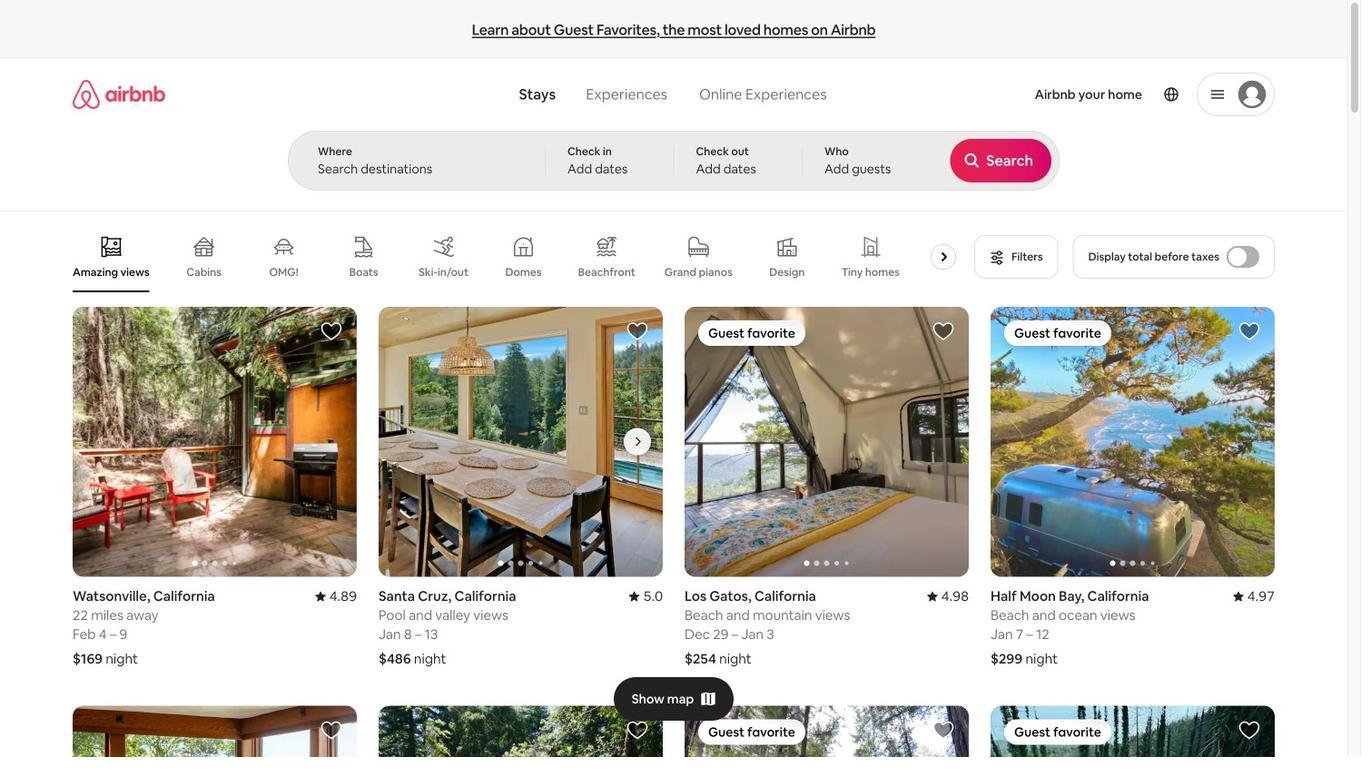 Task type: vqa. For each thing, say whether or not it's contained in the screenshot.
Explore nearby experiences button
no



Task type: describe. For each thing, give the bounding box(es) containing it.
add to wishlist: aptos, california image
[[321, 720, 342, 741]]

5.0 out of 5 average rating image
[[629, 588, 663, 605]]

add to wishlist: soquel, california image
[[627, 720, 648, 741]]

add to wishlist: los gatos, california image
[[933, 321, 955, 342]]

profile element
[[856, 58, 1275, 131]]



Task type: locate. For each thing, give the bounding box(es) containing it.
what can we help you find? tab list
[[505, 74, 683, 114]]

add to wishlist: boulder creek, california image
[[1239, 720, 1261, 741]]

None search field
[[288, 58, 1060, 191]]

4.97 out of 5 average rating image
[[1233, 588, 1275, 605]]

add to wishlist: watsonville, california image
[[321, 321, 342, 342]]

group
[[73, 222, 980, 292], [73, 307, 357, 577], [379, 307, 663, 577], [685, 307, 969, 577], [991, 307, 1275, 577], [73, 706, 357, 757], [379, 706, 663, 757], [685, 706, 969, 757], [991, 706, 1275, 757]]

add to wishlist: felton, california image
[[933, 720, 955, 741]]

tab panel
[[288, 131, 1060, 191]]

add to wishlist: santa cruz, california image
[[627, 321, 648, 342]]

4.98 out of 5 average rating image
[[927, 588, 969, 605]]

add to wishlist: half moon bay, california image
[[1239, 321, 1261, 342]]

Search destinations field
[[318, 161, 516, 177]]

4.89 out of 5 average rating image
[[315, 588, 357, 605]]



